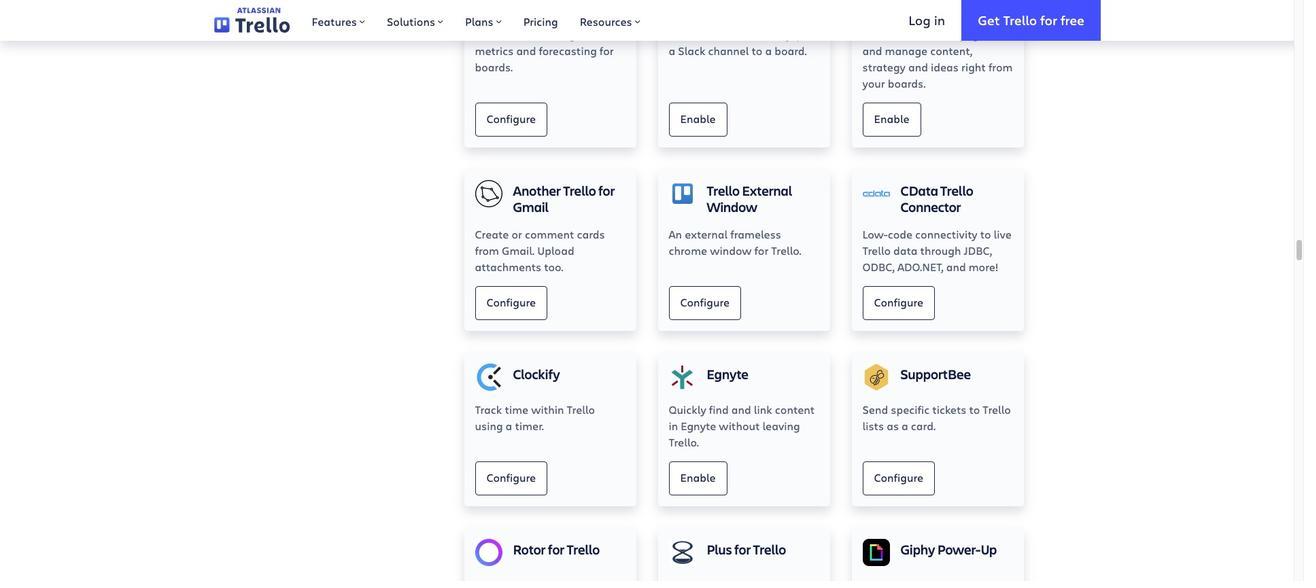 Task type: vqa. For each thing, say whether or not it's contained in the screenshot.


Task type: locate. For each thing, give the bounding box(es) containing it.
egnyte
[[707, 365, 749, 384], [681, 419, 716, 433]]

enable link
[[669, 103, 728, 137], [863, 103, 921, 137], [669, 462, 728, 496]]

1 vertical spatial cards
[[577, 227, 605, 242]]

attachments
[[475, 260, 542, 274]]

trello right 'within'
[[567, 403, 595, 417]]

0 vertical spatial cards
[[701, 27, 729, 42]]

configure link for supportbee
[[863, 462, 935, 496]]

0 horizontal spatial in
[[669, 419, 678, 433]]

confluence
[[900, 27, 957, 42]]

quickly find and link content in egnyte without leaving trello.
[[669, 403, 815, 450]]

send specific tickets to trello lists as a card.
[[863, 403, 1011, 433]]

a inside the "send specific tickets to trello lists as a card."
[[902, 419, 909, 433]]

trello right another
[[563, 182, 596, 200]]

configure for clockify
[[487, 471, 536, 485]]

boards. inside attach confluence pages and manage content, strategy and ideas right from your boards.
[[888, 76, 926, 91]]

to left live
[[981, 227, 991, 242]]

a right as
[[902, 419, 909, 433]]

in inside quickly find and link content in egnyte without leaving trello.
[[669, 419, 678, 433]]

and up without
[[732, 403, 751, 417]]

0 vertical spatial egnyte
[[707, 365, 749, 384]]

0 vertical spatial trello.
[[772, 244, 802, 258]]

and inside share cards and activity, pin a slack channel to a board.
[[732, 27, 752, 42]]

1 vertical spatial from
[[475, 244, 499, 258]]

through
[[921, 244, 961, 258]]

1 horizontal spatial from
[[989, 60, 1013, 74]]

for inside 'another trello for gmail'
[[599, 182, 615, 200]]

get
[[978, 11, 1000, 28]]

boards.
[[475, 60, 513, 74], [888, 76, 926, 91]]

trello
[[1004, 11, 1037, 28], [563, 182, 596, 200], [707, 182, 740, 200], [941, 182, 974, 200], [863, 244, 891, 258], [567, 403, 595, 417], [983, 403, 1011, 417], [567, 541, 600, 559], [753, 541, 786, 559]]

and up channel
[[732, 27, 752, 42]]

to right tickets
[[970, 403, 980, 417]]

and down through at top
[[947, 260, 966, 274]]

create
[[475, 227, 509, 242]]

ideas
[[931, 60, 959, 74]]

for inside an external frameless chrome window for trello.
[[755, 244, 769, 258]]

trello right rotor
[[567, 541, 600, 559]]

external
[[685, 227, 728, 242]]

for
[[1041, 11, 1058, 28], [600, 44, 614, 58], [599, 182, 615, 200], [755, 244, 769, 258], [548, 541, 565, 559], [735, 541, 751, 559]]

0 vertical spatial boards.
[[475, 60, 513, 74]]

trello right cdata
[[941, 182, 974, 200]]

0 vertical spatial from
[[989, 60, 1013, 74]]

ado.net,
[[898, 260, 944, 274]]

an external frameless chrome window for trello.
[[669, 227, 802, 258]]

trello. down frameless
[[772, 244, 802, 258]]

cards inside share cards and activity, pin a slack channel to a board.
[[701, 27, 729, 42]]

using
[[475, 419, 503, 433]]

content
[[775, 403, 815, 417]]

link
[[754, 403, 773, 417]]

0 horizontal spatial boards.
[[475, 60, 513, 74]]

a down activity, on the right top of the page
[[765, 44, 772, 58]]

window
[[707, 198, 758, 216]]

too.
[[544, 260, 564, 274]]

as
[[887, 419, 899, 433]]

and inside quickly find and link content in egnyte without leaving trello.
[[732, 403, 751, 417]]

trello inside cdata trello connector
[[941, 182, 974, 200]]

provides kanban/agile metrics and forecasting for boards.
[[475, 27, 614, 74]]

0 horizontal spatial trello.
[[669, 435, 699, 450]]

trello right the plus
[[753, 541, 786, 559]]

trello right tickets
[[983, 403, 1011, 417]]

log
[[909, 11, 931, 28]]

0 horizontal spatial cards
[[577, 227, 605, 242]]

pricing
[[523, 14, 558, 29]]

plans button
[[454, 0, 513, 41]]

egnyte up find
[[707, 365, 749, 384]]

cards
[[701, 27, 729, 42], [577, 227, 605, 242]]

0 vertical spatial in
[[934, 11, 946, 28]]

your
[[863, 76, 885, 91]]

trello. down quickly
[[669, 435, 699, 450]]

in right log at the top right
[[934, 11, 946, 28]]

get trello for free
[[978, 11, 1085, 28]]

and right the "metrics"
[[517, 44, 536, 58]]

boards. down strategy
[[888, 76, 926, 91]]

trello. inside quickly find and link content in egnyte without leaving trello.
[[669, 435, 699, 450]]

to inside low-code connectivity to live trello data through jdbc, odbc, ado.net, and more!
[[981, 227, 991, 242]]

cards up channel
[[701, 27, 729, 42]]

enable for quickly find and link content in egnyte without leaving trello.
[[681, 471, 716, 485]]

trello inside 'another trello for gmail'
[[563, 182, 596, 200]]

1 vertical spatial boards.
[[888, 76, 926, 91]]

0 vertical spatial to
[[752, 44, 763, 58]]

trello inside trello external window
[[707, 182, 740, 200]]

lists
[[863, 419, 884, 433]]

trello right get
[[1004, 11, 1037, 28]]

features button
[[301, 0, 376, 41]]

to down activity, on the right top of the page
[[752, 44, 763, 58]]

connector
[[901, 198, 961, 216]]

configure link for trello external window
[[669, 286, 741, 320]]

power-
[[938, 541, 981, 559]]

1 horizontal spatial trello.
[[772, 244, 802, 258]]

configure for supportbee
[[874, 471, 924, 485]]

timer.
[[515, 419, 544, 433]]

and inside low-code connectivity to live trello data through jdbc, odbc, ado.net, and more!
[[947, 260, 966, 274]]

0 horizontal spatial from
[[475, 244, 499, 258]]

to inside the "send specific tickets to trello lists as a card."
[[970, 403, 980, 417]]

trello down low-
[[863, 244, 891, 258]]

1 vertical spatial in
[[669, 419, 678, 433]]

another
[[513, 182, 561, 200]]

an
[[669, 227, 682, 242]]

and
[[732, 27, 752, 42], [517, 44, 536, 58], [863, 44, 883, 58], [909, 60, 928, 74], [947, 260, 966, 274], [732, 403, 751, 417]]

trello.
[[772, 244, 802, 258], [669, 435, 699, 450]]

configure for another trello for gmail
[[487, 295, 536, 310]]

boards. down the "metrics"
[[475, 60, 513, 74]]

log in link
[[893, 0, 962, 41]]

trello left external at the right
[[707, 182, 740, 200]]

pin
[[797, 27, 813, 42]]

1 vertical spatial to
[[981, 227, 991, 242]]

rotor for trello
[[513, 541, 600, 559]]

egnyte down quickly
[[681, 419, 716, 433]]

in
[[934, 11, 946, 28], [669, 419, 678, 433]]

1 horizontal spatial cards
[[701, 27, 729, 42]]

connectivity
[[916, 227, 978, 242]]

to
[[752, 44, 763, 58], [981, 227, 991, 242], [970, 403, 980, 417]]

and down "attach"
[[863, 44, 883, 58]]

card.
[[911, 419, 936, 433]]

from right the right
[[989, 60, 1013, 74]]

cards right comment
[[577, 227, 605, 242]]

cdata trello connector
[[901, 182, 974, 216]]

for inside get trello for free link
[[1041, 11, 1058, 28]]

in down quickly
[[669, 419, 678, 433]]

from
[[989, 60, 1013, 74], [475, 244, 499, 258]]

a down time
[[506, 419, 512, 433]]

enable
[[681, 112, 716, 126], [874, 112, 910, 126], [681, 471, 716, 485]]

2 vertical spatial to
[[970, 403, 980, 417]]

a
[[669, 44, 676, 58], [765, 44, 772, 58], [506, 419, 512, 433], [902, 419, 909, 433]]

without
[[719, 419, 760, 433]]

resources button
[[569, 0, 651, 41]]

share
[[669, 27, 698, 42]]

low-code connectivity to live trello data through jdbc, odbc, ado.net, and more!
[[863, 227, 1012, 274]]

strategy
[[863, 60, 906, 74]]

and inside provides kanban/agile metrics and forecasting for boards.
[[517, 44, 536, 58]]

1 horizontal spatial boards.
[[888, 76, 926, 91]]

1 vertical spatial egnyte
[[681, 419, 716, 433]]

cards inside create or comment cards from gmail. upload attachments too.
[[577, 227, 605, 242]]

1 vertical spatial trello.
[[669, 435, 699, 450]]

and down manage
[[909, 60, 928, 74]]

from down create
[[475, 244, 499, 258]]

configure
[[487, 112, 536, 126], [487, 295, 536, 310], [681, 295, 730, 310], [874, 295, 924, 310], [487, 471, 536, 485], [874, 471, 924, 485]]

to for supportbee
[[970, 403, 980, 417]]

window
[[710, 244, 752, 258]]

cdata
[[901, 182, 939, 200]]



Task type: describe. For each thing, give the bounding box(es) containing it.
frameless
[[731, 227, 782, 242]]

tickets
[[933, 403, 967, 417]]

share cards and activity, pin a slack channel to a board.
[[669, 27, 813, 58]]

trello. inside an external frameless chrome window for trello.
[[772, 244, 802, 258]]

time
[[505, 403, 529, 417]]

content,
[[931, 44, 973, 58]]

specific
[[891, 403, 930, 417]]

solutions
[[387, 14, 435, 29]]

attach
[[863, 27, 897, 42]]

low-
[[863, 227, 888, 242]]

plans
[[465, 14, 494, 29]]

external
[[742, 182, 793, 200]]

metrics
[[475, 44, 514, 58]]

pricing link
[[513, 0, 569, 41]]

provides
[[475, 27, 519, 42]]

supportbee
[[901, 365, 971, 384]]

trello inside low-code connectivity to live trello data through jdbc, odbc, ado.net, and more!
[[863, 244, 891, 258]]

a inside track time within trello using a timer.
[[506, 419, 512, 433]]

within
[[531, 403, 564, 417]]

configure link for another trello for gmail
[[475, 286, 548, 320]]

track time within trello using a timer.
[[475, 403, 595, 433]]

for inside provides kanban/agile metrics and forecasting for boards.
[[600, 44, 614, 58]]

to for cdata trello connector
[[981, 227, 991, 242]]

free
[[1061, 11, 1085, 28]]

features
[[312, 14, 357, 29]]

data
[[894, 244, 918, 258]]

trello inside the "send specific tickets to trello lists as a card."
[[983, 403, 1011, 417]]

from inside create or comment cards from gmail. upload attachments too.
[[475, 244, 499, 258]]

trello inside track time within trello using a timer.
[[567, 403, 595, 417]]

configure for trello external window
[[681, 295, 730, 310]]

a left slack
[[669, 44, 676, 58]]

egnyte inside quickly find and link content in egnyte without leaving trello.
[[681, 419, 716, 433]]

plus
[[707, 541, 732, 559]]

trello inside get trello for free link
[[1004, 11, 1037, 28]]

gmail.
[[502, 244, 535, 258]]

code
[[888, 227, 913, 242]]

gmail
[[513, 198, 549, 216]]

boards. inside provides kanban/agile metrics and forecasting for boards.
[[475, 60, 513, 74]]

jdbc,
[[964, 244, 993, 258]]

enable for attach confluence pages and manage content, strategy and ideas right from your boards.
[[874, 112, 910, 126]]

log in
[[909, 11, 946, 28]]

configure link for cdata trello connector
[[863, 286, 935, 320]]

chrome
[[669, 244, 708, 258]]

pages
[[960, 27, 991, 42]]

to inside share cards and activity, pin a slack channel to a board.
[[752, 44, 763, 58]]

enable link for attach confluence pages and manage content, strategy and ideas right from your boards.
[[863, 103, 921, 137]]

another trello for gmail
[[513, 182, 615, 216]]

giphy
[[901, 541, 936, 559]]

forecasting
[[539, 44, 597, 58]]

slack
[[678, 44, 706, 58]]

leaving
[[763, 419, 800, 433]]

activity,
[[754, 27, 794, 42]]

odbc,
[[863, 260, 895, 274]]

upload
[[537, 244, 575, 258]]

get trello for free link
[[962, 0, 1101, 41]]

board.
[[775, 44, 807, 58]]

channel
[[708, 44, 749, 58]]

up
[[981, 541, 997, 559]]

send
[[863, 403, 888, 417]]

more!
[[969, 260, 999, 274]]

rotor
[[513, 541, 546, 559]]

from inside attach confluence pages and manage content, strategy and ideas right from your boards.
[[989, 60, 1013, 74]]

plus for trello
[[707, 541, 786, 559]]

configure link for clockify
[[475, 462, 548, 496]]

create or comment cards from gmail. upload attachments too.
[[475, 227, 605, 274]]

atlassian trello image
[[214, 8, 290, 33]]

configure for cdata trello connector
[[874, 295, 924, 310]]

live
[[994, 227, 1012, 242]]

1 horizontal spatial in
[[934, 11, 946, 28]]

trello external window
[[707, 182, 793, 216]]

manage
[[885, 44, 928, 58]]

giphy power-up
[[901, 541, 997, 559]]

or
[[512, 227, 522, 242]]

find
[[709, 403, 729, 417]]

solutions button
[[376, 0, 454, 41]]

resources
[[580, 14, 632, 29]]

enable link for quickly find and link content in egnyte without leaving trello.
[[669, 462, 728, 496]]

clockify
[[513, 365, 560, 384]]

attach confluence pages and manage content, strategy and ideas right from your boards.
[[863, 27, 1013, 91]]

track
[[475, 403, 502, 417]]

quickly
[[669, 403, 707, 417]]

kanban/agile
[[521, 27, 588, 42]]

comment
[[525, 227, 574, 242]]

right
[[962, 60, 986, 74]]



